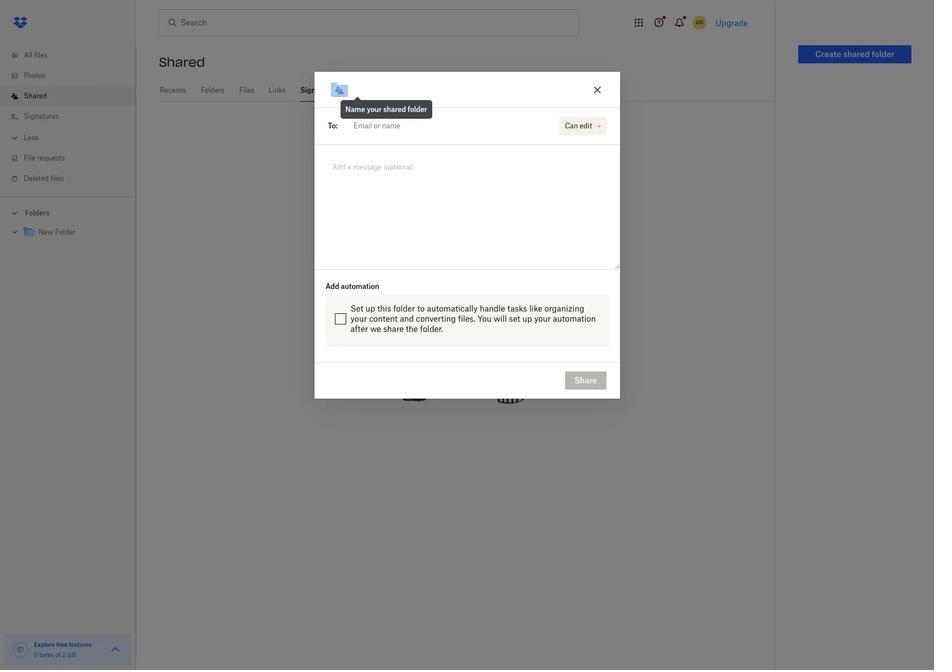 Task type: vqa. For each thing, say whether or not it's contained in the screenshot.
shared
yes



Task type: locate. For each thing, give the bounding box(es) containing it.
1 vertical spatial shared
[[24, 92, 47, 100]]

like
[[530, 304, 543, 313]]

handle
[[480, 304, 505, 313]]

files right deleted
[[51, 174, 64, 183]]

1 vertical spatial up
[[523, 314, 532, 324]]

0 horizontal spatial requests
[[37, 154, 65, 162]]

share
[[384, 324, 404, 334]]

1 horizontal spatial files
[[51, 174, 64, 183]]

set
[[351, 304, 364, 313]]

2 vertical spatial folder
[[394, 304, 415, 313]]

after
[[351, 324, 368, 334]]

folder
[[55, 228, 75, 237]]

requests
[[335, 86, 364, 95], [438, 138, 496, 154], [37, 154, 65, 162]]

1 vertical spatial folder
[[408, 105, 427, 114]]

1 horizontal spatial shared
[[159, 54, 205, 70]]

requests up when you request signatures, they'll appear here.
[[438, 138, 496, 154]]

folder
[[872, 49, 895, 59], [408, 105, 427, 114], [394, 304, 415, 313]]

0 vertical spatial files
[[34, 51, 48, 59]]

requests for signature requests
[[335, 86, 364, 95]]

files.
[[458, 314, 476, 324]]

set up this folder to automatically handle tasks like organizing your content and converting files. you will set up your automation after we share the folder.
[[351, 304, 596, 334]]

1 vertical spatial folders
[[25, 209, 50, 217]]

1 vertical spatial requests
[[438, 138, 496, 154]]

organizing
[[545, 304, 585, 313]]

all files link
[[9, 45, 136, 66]]

1 horizontal spatial up
[[523, 314, 532, 324]]

automation up set
[[341, 282, 379, 291]]

this
[[378, 304, 391, 313]]

less image
[[9, 132, 20, 144]]

requests up name
[[335, 86, 364, 95]]

here.
[[557, 161, 581, 172]]

1 vertical spatial shared
[[384, 105, 406, 114]]

1 horizontal spatial automation
[[553, 314, 596, 324]]

0 horizontal spatial files
[[34, 51, 48, 59]]

1 horizontal spatial requests
[[335, 86, 364, 95]]

links link
[[268, 79, 286, 100]]

share
[[575, 376, 598, 386]]

signatures,
[[434, 161, 486, 172]]

requests right file
[[37, 154, 65, 162]]

add
[[326, 282, 339, 291]]

0 vertical spatial folders
[[201, 86, 225, 95]]

files for deleted files
[[51, 174, 64, 183]]

folders inside tab list
[[201, 86, 225, 95]]

your
[[367, 105, 382, 114], [351, 314, 367, 324], [535, 314, 551, 324]]

shared
[[844, 49, 870, 59], [384, 105, 406, 114]]

when you request signatures, they'll appear here.
[[345, 161, 581, 172]]

shared up the signature
[[384, 105, 406, 114]]

0 vertical spatial folder
[[872, 49, 895, 59]]

0 horizontal spatial shared
[[24, 92, 47, 100]]

0 vertical spatial requests
[[335, 86, 364, 95]]

0 horizontal spatial shared
[[384, 105, 406, 114]]

Contact name field
[[349, 117, 555, 135]]

of
[[55, 652, 61, 659]]

file requests link
[[9, 148, 136, 169]]

your down like
[[535, 314, 551, 324]]

folders button
[[0, 204, 136, 221]]

photos
[[24, 71, 46, 80]]

shared link
[[9, 86, 136, 106]]

Add a message (optional) text field
[[328, 158, 607, 184]]

1 horizontal spatial shared
[[844, 49, 870, 59]]

new folder link
[[23, 225, 127, 241]]

recents
[[160, 86, 186, 95]]

shared
[[159, 54, 205, 70], [24, 92, 47, 100]]

signature requests link
[[300, 79, 365, 100]]

shared list item
[[0, 86, 136, 106]]

share button
[[566, 372, 607, 390]]

converting
[[416, 314, 456, 324]]

new folder
[[38, 228, 75, 237]]

shared up recents link
[[159, 54, 205, 70]]

1 vertical spatial files
[[51, 174, 64, 183]]

files link
[[239, 79, 255, 100]]

requests for file requests
[[37, 154, 65, 162]]

0 vertical spatial shared
[[844, 49, 870, 59]]

explore free features 0 bytes of 2 gb
[[34, 642, 92, 659]]

requests inside the file requests link
[[37, 154, 65, 162]]

tab list
[[159, 79, 776, 102]]

1 vertical spatial automation
[[553, 314, 596, 324]]

create
[[816, 49, 842, 59]]

files
[[34, 51, 48, 59], [51, 174, 64, 183]]

new
[[38, 228, 53, 237]]

0 horizontal spatial automation
[[341, 282, 379, 291]]

can
[[565, 121, 578, 130]]

automation
[[341, 282, 379, 291], [553, 314, 596, 324]]

0 vertical spatial automation
[[341, 282, 379, 291]]

folder up contact name field
[[408, 105, 427, 114]]

request
[[395, 161, 431, 172]]

requests inside the 'signature requests' link
[[335, 86, 364, 95]]

folders up new
[[25, 209, 50, 217]]

to:
[[328, 122, 338, 130]]

0 horizontal spatial folders
[[25, 209, 50, 217]]

and
[[400, 314, 414, 324]]

folder for set up this folder to automatically handle tasks like organizing your content and converting files. you will set up your automation after we share the folder.
[[394, 304, 415, 313]]

up
[[366, 304, 375, 313], [523, 314, 532, 324]]

no signature requests in progress
[[353, 138, 573, 154]]

None field
[[338, 115, 557, 137]]

2 vertical spatial requests
[[37, 154, 65, 162]]

automation down organizing
[[553, 314, 596, 324]]

progress
[[516, 138, 573, 154]]

folder up and
[[394, 304, 415, 313]]

list
[[0, 38, 136, 197]]

folders left files
[[201, 86, 225, 95]]

shared down photos
[[24, 92, 47, 100]]

2 horizontal spatial requests
[[438, 138, 496, 154]]

recents link
[[159, 79, 187, 100]]

can edit
[[565, 121, 592, 130]]

no
[[353, 138, 370, 154]]

you
[[375, 161, 392, 172]]

up right the set
[[523, 314, 532, 324]]

0
[[34, 652, 38, 659]]

folders
[[201, 86, 225, 95], [25, 209, 50, 217]]

folder right create
[[872, 49, 895, 59]]

tasks
[[508, 304, 528, 313]]

automation inside set up this folder to automatically handle tasks like organizing your content and converting files. you will set up your automation after we share the folder.
[[553, 314, 596, 324]]

files right all
[[34, 51, 48, 59]]

up right set
[[366, 304, 375, 313]]

shared right create
[[844, 49, 870, 59]]

photos link
[[9, 66, 136, 86]]

shared inside sharing modal dialog
[[384, 105, 406, 114]]

in
[[500, 138, 512, 154]]

you
[[478, 314, 492, 324]]

1 horizontal spatial folders
[[201, 86, 225, 95]]

0 horizontal spatial up
[[366, 304, 375, 313]]

folder inside set up this folder to automatically handle tasks like organizing your content and converting files. you will set up your automation after we share the folder.
[[394, 304, 415, 313]]



Task type: describe. For each thing, give the bounding box(es) containing it.
folder.
[[420, 324, 443, 334]]

0 vertical spatial up
[[366, 304, 375, 313]]

folder inside button
[[872, 49, 895, 59]]

automatically
[[427, 304, 478, 313]]

all files
[[24, 51, 48, 59]]

when
[[345, 161, 372, 172]]

less
[[24, 134, 39, 142]]

folders link
[[200, 79, 225, 100]]

shared inside shared link
[[24, 92, 47, 100]]

deleted
[[24, 174, 49, 183]]

file requests
[[24, 154, 65, 162]]

your up "after"
[[351, 314, 367, 324]]

they'll
[[489, 161, 517, 172]]

set
[[509, 314, 521, 324]]

sharing modal dialog
[[314, 72, 620, 489]]

name your shared folder
[[346, 105, 427, 114]]

files for all files
[[34, 51, 48, 59]]

file
[[24, 154, 35, 162]]

all
[[24, 51, 32, 59]]

quota usage element
[[11, 641, 29, 660]]

upgrade link
[[716, 18, 748, 27]]

edit
[[580, 121, 592, 130]]

signature requests
[[301, 86, 364, 95]]

your right name
[[367, 105, 382, 114]]

deleted files
[[24, 174, 64, 183]]

signatures
[[24, 112, 59, 121]]

features
[[69, 642, 92, 649]]

folders inside button
[[25, 209, 50, 217]]

bytes
[[39, 652, 54, 659]]

appear
[[520, 161, 554, 172]]

2
[[62, 652, 66, 659]]

deleted files link
[[9, 169, 136, 189]]

to
[[417, 304, 425, 313]]

signatures link
[[9, 106, 136, 127]]

upgrade
[[716, 18, 748, 27]]

create shared folder
[[816, 49, 895, 59]]

links
[[269, 86, 286, 95]]

free
[[56, 642, 67, 649]]

content
[[369, 314, 398, 324]]

name
[[346, 105, 365, 114]]

tab list containing recents
[[159, 79, 776, 102]]

illustration of an empty shelf image
[[378, 236, 548, 406]]

can edit button
[[560, 117, 607, 135]]

the
[[406, 324, 418, 334]]

folder for name your shared folder
[[408, 105, 427, 114]]

explore
[[34, 642, 55, 649]]

list containing all files
[[0, 38, 136, 197]]

0 vertical spatial shared
[[159, 54, 205, 70]]

gb
[[67, 652, 76, 659]]

shared inside button
[[844, 49, 870, 59]]

add automation
[[326, 282, 379, 291]]

signature
[[301, 86, 333, 95]]

create shared folder button
[[799, 45, 912, 63]]

files
[[239, 86, 254, 95]]

will
[[494, 314, 507, 324]]

we
[[370, 324, 381, 334]]

dropbox image
[[9, 11, 32, 34]]

signature
[[374, 138, 434, 154]]



